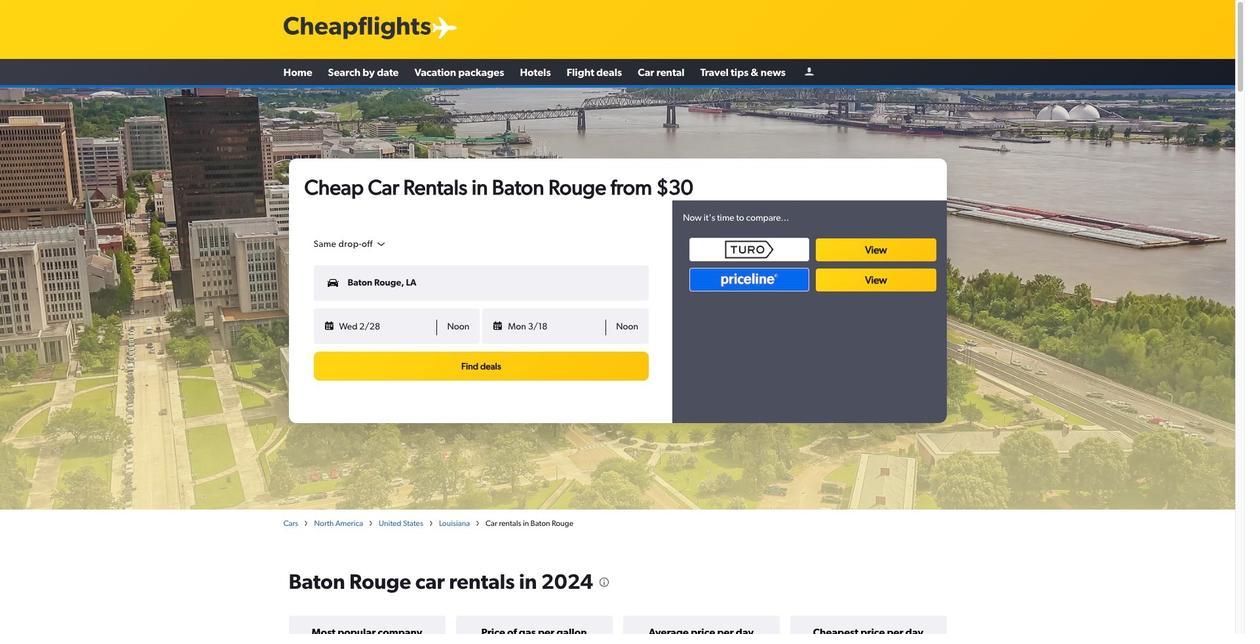Task type: locate. For each thing, give the bounding box(es) containing it.
Car drop-off location Same drop-off field
[[314, 239, 387, 250]]

None text field
[[314, 265, 649, 301], [314, 309, 649, 344], [314, 265, 649, 301], [314, 309, 649, 344]]

autoeurope image
[[835, 271, 901, 281]]

turo image
[[690, 238, 810, 262]]



Task type: describe. For each thing, give the bounding box(es) containing it.
priceline image
[[690, 268, 810, 292]]

expedia image
[[719, 269, 785, 283]]

baton rouge image
[[0, 88, 1236, 510]]



Task type: vqa. For each thing, say whether or not it's contained in the screenshot.
"EXPEDIA" image
yes



